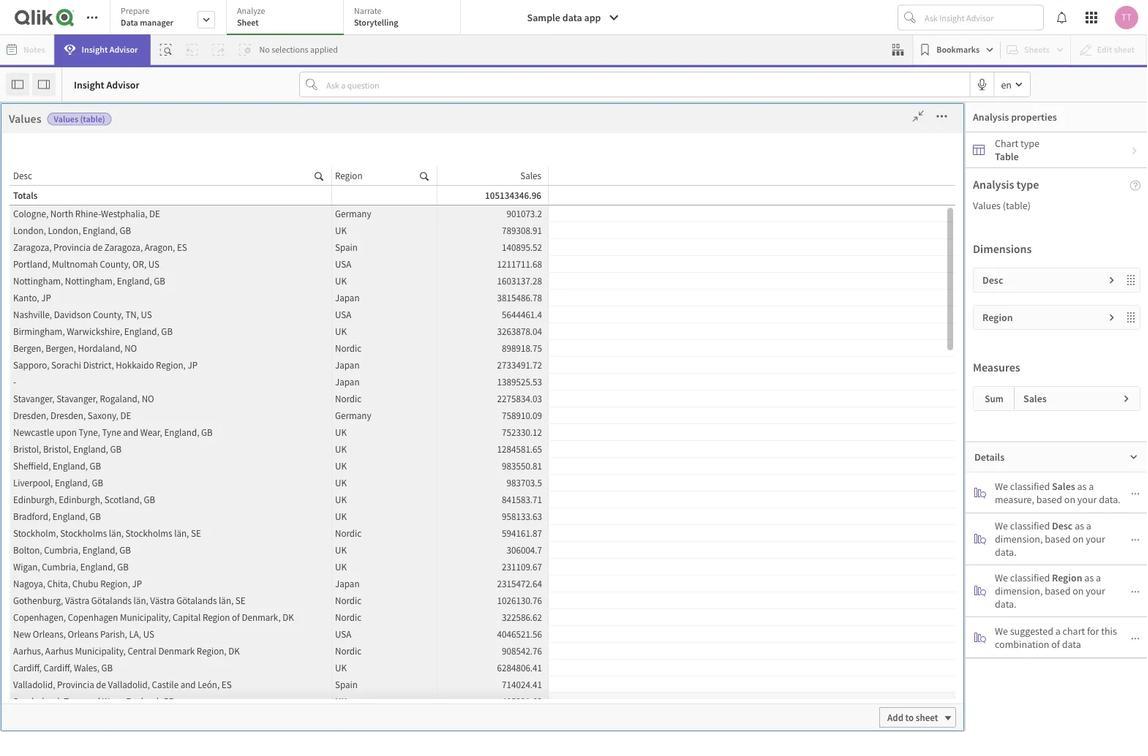 Task type: locate. For each thing, give the bounding box(es) containing it.
gothenburg,
[[13, 595, 63, 607]]

product left sub
[[83, 418, 117, 431]]

as for desc
[[1075, 520, 1085, 533]]

1026130.76
[[497, 595, 542, 607]]

provincia for valladolid,
[[57, 679, 94, 691]]

4 uk from the top
[[335, 426, 347, 438]]

rep for name3
[[107, 681, 124, 694]]

2 we from the top
[[996, 520, 1009, 533]]

uk for 3263878.04
[[335, 325, 347, 337]]

items right master on the left top of page
[[41, 177, 61, 188]]

1 horizontal spatial zaragoza,
[[104, 241, 143, 253]]

0 vertical spatial dimension,
[[996, 533, 1043, 546]]

analyze image inside "we suggested a chart for this combination of data" button
[[975, 632, 987, 644]]

a inside as a measure, based on your data.
[[1089, 480, 1095, 493]]

suggested
[[1011, 625, 1054, 638]]

1 analyze image from the top
[[975, 487, 987, 499]]

data. for we classified sales
[[1100, 493, 1121, 506]]

product group menu item
[[75, 351, 220, 381]]

1 classified from the top
[[1011, 480, 1051, 493]]

2 analyze image from the top
[[975, 586, 987, 597]]

0 vertical spatial dk
[[283, 612, 294, 624]]

search image left elements
[[315, 169, 324, 182]]

menu inside choose an option below to get started adding to this sheet... application
[[75, 146, 220, 732]]

0 horizontal spatial stavanger,
[[13, 393, 55, 405]]

nordic for stavanger, stavanger, rogaland, no
[[335, 393, 362, 405]]

saved
[[593, 496, 618, 510]]

we for we suggested a chart for this combination of data
[[996, 625, 1009, 638]]

0 horizontal spatial explore
[[309, 455, 341, 468]]

explore up generate
[[309, 455, 341, 468]]

orleans,
[[33, 628, 66, 641]]

municipality, for central
[[75, 645, 126, 657]]

of right combination
[[1052, 638, 1061, 651]]

bookmarks
[[937, 44, 980, 55]]

values (table) down the insight advisor "dropdown button"
[[54, 113, 105, 125]]

2 manager from the top
[[83, 242, 120, 255]]

germany up explore the data
[[335, 410, 371, 422]]

2 vertical spatial as
[[1085, 572, 1095, 585]]

on up we classified desc on the right bottom of page
[[1065, 493, 1076, 506]]

1 horizontal spatial totals not applicable for this column element
[[549, 186, 956, 205]]

sales rep name1
[[83, 623, 156, 636]]

1 horizontal spatial .
[[619, 474, 622, 487]]

(table) down the insight advisor "dropdown button"
[[80, 113, 105, 125]]

1 japan from the top
[[335, 292, 360, 304]]

search image left the to
[[420, 169, 429, 182]]

to inside this chart contains complex elements that require more time to load than expected. to improve response times this chart will not load automatically.
[[478, 157, 487, 171]]

number inside menu item
[[109, 300, 144, 314]]

2 dresden, from the left
[[50, 410, 86, 422]]

number inside menu item
[[122, 242, 157, 255]]

3 usa from the top
[[335, 628, 352, 641]]

1 dresden, from the left
[[13, 410, 49, 422]]

2 vertical spatial insight advisor
[[342, 495, 403, 507]]

13 uk from the top
[[335, 696, 347, 708]]

date
[[163, 476, 182, 489]]

1 vertical spatial dk
[[229, 645, 240, 657]]

2 horizontal spatial chart
[[1063, 625, 1086, 638]]

sheet
[[533, 340, 555, 352], [894, 340, 916, 352], [762, 456, 785, 468], [533, 700, 555, 712], [894, 700, 916, 712], [916, 712, 939, 724]]

0 horizontal spatial the
[[384, 425, 401, 440]]

analysis
[[974, 111, 1010, 124], [974, 177, 1015, 192]]

mutual dependency between sales and selected items
[[613, 392, 883, 407]]

1 vertical spatial provincia
[[57, 679, 94, 691]]

items right selected
[[856, 392, 883, 407]]

cumbria,
[[44, 544, 81, 556], [42, 561, 78, 573]]

data right suggested
[[1063, 638, 1082, 651]]

hokkaido
[[116, 359, 154, 371]]

1 stockholms from the left
[[60, 527, 107, 540]]

3 nordic from the top
[[335, 527, 362, 540]]

sheet. down the can
[[561, 516, 587, 529]]

2 classified from the top
[[1011, 520, 1051, 533]]

sheet. for this
[[432, 516, 458, 529]]

nottingham, down portland, multnomah county, or, us
[[65, 275, 115, 287]]

of
[[232, 612, 240, 624], [1052, 638, 1061, 651]]

rep for name2
[[107, 652, 124, 665]]

1 horizontal spatial london,
[[48, 224, 81, 236]]

than
[[366, 171, 386, 184]]

stockholms down region menu item
[[126, 527, 172, 540]]

uk for 752330.12
[[335, 426, 347, 438]]

complex
[[436, 144, 472, 157]]

(table) up explore the data
[[323, 395, 348, 406]]

between
[[715, 392, 758, 407]]

full screen image
[[524, 390, 547, 405]]

3 classified from the top
[[1011, 572, 1051, 585]]

dk
[[283, 612, 294, 624], [229, 645, 240, 657]]

us
[[148, 258, 160, 270], [141, 309, 152, 321], [143, 628, 154, 641]]

line
[[119, 388, 137, 402]]

new
[[13, 628, 31, 641]]

sheet. inside . save any insights you discover to this sheet.
[[432, 516, 458, 529]]

smart search image
[[160, 44, 172, 56]]

edit
[[744, 456, 760, 468]]

5 nordic from the top
[[335, 612, 362, 624]]

dimension, up suggested
[[996, 585, 1043, 598]]

japan
[[335, 292, 360, 304], [335, 359, 360, 371], [335, 376, 360, 388], [335, 578, 360, 590]]

uk for 841583.71
[[335, 494, 347, 506]]

your inside to start creating visualizations and build your new sheet.
[[729, 496, 748, 510]]

number up 'or,'
[[122, 242, 157, 255]]

manager number button
[[75, 242, 191, 255]]

denmark
[[158, 645, 195, 657]]

2 totals not applicable for this column element from the left
[[549, 186, 956, 205]]

1 vertical spatial you
[[347, 516, 363, 529]]

product
[[83, 359, 117, 372], [83, 388, 117, 402], [83, 418, 117, 431], [83, 447, 117, 460]]

2 stavanger, from the left
[[57, 393, 98, 405]]

0 vertical spatial the
[[384, 425, 401, 440]]

. inside . any found insights can be saved to this sheet.
[[619, 474, 622, 487]]

sheet. inside to start creating visualizations and build your new sheet.
[[771, 496, 797, 510]]

2 vertical spatial jp
[[132, 578, 142, 590]]

adding
[[636, 257, 687, 278]]

generate
[[322, 474, 360, 487]]

1 dimension, from the top
[[996, 533, 1043, 546]]

your down as a measure, based on your data.
[[1087, 533, 1106, 546]]

cardiff, down aarhus
[[44, 662, 72, 674]]

as inside as a measure, based on your data.
[[1078, 480, 1087, 493]]

11 uk from the top
[[335, 561, 347, 573]]

4 nordic from the top
[[335, 595, 362, 607]]

data. inside as a measure, based on your data.
[[1100, 493, 1121, 506]]

1 horizontal spatial stavanger,
[[57, 393, 98, 405]]

region, up león,
[[197, 645, 227, 657]]

2 germany from the top
[[335, 410, 371, 422]]

dimension, down measure,
[[996, 533, 1043, 546]]

menu
[[75, 146, 220, 732]]

selections tool image
[[893, 44, 904, 56]]

master items button
[[0, 150, 75, 196], [1, 150, 75, 196]]

grid containing desc
[[10, 166, 956, 733]]

sunderland,
[[13, 696, 62, 708]]

cancel button
[[900, 114, 954, 138]]

0 vertical spatial jp
[[41, 292, 51, 304]]

discover
[[365, 516, 401, 529]]

3 we from the top
[[996, 572, 1009, 585]]

0 horizontal spatial you
[[347, 516, 363, 529]]

manager for manager
[[83, 213, 120, 226]]

choose an option below to get started adding to this sheet... application
[[0, 0, 1148, 733]]

3815486.78
[[497, 292, 542, 304]]

1 horizontal spatial items
[[856, 392, 883, 407]]

1 vertical spatial se
[[236, 595, 246, 607]]

0 horizontal spatial wear,
[[102, 696, 124, 708]]

region menu item
[[75, 498, 220, 527]]

(table) down the analysis type
[[1003, 199, 1031, 212]]

no for bergen, bergen, hordaland, no
[[125, 342, 137, 354]]

will
[[451, 184, 466, 197]]

0 vertical spatial de
[[93, 241, 103, 253]]

se up denmark,
[[236, 595, 246, 607]]

small image for desc
[[1108, 276, 1117, 285]]

0 horizontal spatial valladolid,
[[13, 679, 55, 691]]

1 vertical spatial insight advisor
[[74, 78, 140, 91]]

stockholms up the bolton, cumbria, england, gb
[[60, 527, 107, 540]]

2 vertical spatial chart
[[1063, 625, 1086, 638]]

we classified region
[[996, 572, 1083, 585]]

a for we classified desc
[[1087, 520, 1092, 533]]

insight
[[82, 44, 108, 55], [74, 78, 104, 91], [551, 475, 578, 488], [342, 495, 370, 507]]

0 vertical spatial analyze image
[[975, 534, 987, 545]]

small image for as a measure, based on your data.
[[1132, 489, 1140, 499]]

0 vertical spatial more image
[[931, 109, 954, 124]]

values
[[9, 111, 41, 126], [54, 113, 78, 125], [974, 199, 1001, 212], [297, 395, 321, 406]]

2 product from the top
[[83, 388, 117, 402]]

958133.63
[[502, 511, 542, 523]]

margin menu item
[[75, 264, 220, 293]]

0 horizontal spatial se
[[191, 527, 201, 540]]

small image
[[1108, 276, 1117, 285], [1108, 313, 1117, 322], [1123, 394, 1132, 404], [1130, 453, 1139, 462], [1132, 536, 1140, 545]]

name3
[[126, 681, 156, 694]]

1 horizontal spatial chart
[[427, 184, 449, 197]]

tab list containing prepare
[[110, 0, 466, 37]]

for inside explore your data directly or let qlik generate insights for you with
[[397, 474, 409, 487]]

0 horizontal spatial stockholms
[[60, 527, 107, 540]]

1 horizontal spatial valladolid,
[[108, 679, 150, 691]]

hide assets image
[[12, 79, 23, 90]]

. for data
[[412, 494, 415, 507]]

cumbria, for bolton,
[[44, 544, 81, 556]]

1 horizontal spatial values (table)
[[297, 395, 348, 406]]

manager for manager number
[[83, 242, 120, 255]]

birmingham,
[[13, 325, 65, 337]]

analyze image
[[975, 534, 987, 545], [975, 632, 987, 644]]

0 horizontal spatial edinburgh,
[[13, 494, 57, 506]]

0 vertical spatial for
[[397, 474, 409, 487]]

4 rep from the top
[[107, 681, 124, 694]]

de up sunderland, tyne and wear, england, gb
[[96, 679, 106, 691]]

2 horizontal spatial (table)
[[1003, 199, 1031, 212]]

sheet
[[237, 17, 259, 28]]

advisor up 'discover'
[[372, 495, 403, 507]]

2 uk from the top
[[335, 275, 347, 287]]

0 vertical spatial cumbria,
[[44, 544, 81, 556]]

1 horizontal spatial edinburgh,
[[59, 494, 103, 506]]

3 japan from the top
[[335, 376, 360, 388]]

1 analysis from the top
[[974, 111, 1010, 124]]

classified for sales
[[1011, 480, 1051, 493]]

0 horizontal spatial cardiff,
[[13, 662, 42, 674]]

1 horizontal spatial explore
[[344, 425, 382, 440]]

10 uk from the top
[[335, 544, 347, 556]]

menu containing longitude
[[75, 146, 220, 732]]

explore for explore the data
[[344, 425, 382, 440]]

0 vertical spatial load
[[345, 171, 364, 184]]

1 horizontal spatial stockholms
[[126, 527, 172, 540]]

saxony,
[[88, 410, 118, 422]]

1 vertical spatial es
[[222, 679, 232, 691]]

1 vertical spatial more image
[[547, 390, 571, 405]]

2 japan from the top
[[335, 359, 360, 371]]

uk for 306004.7
[[335, 544, 347, 556]]

manager up the zaragoza, provincia de zaragoza, aragon, es
[[83, 213, 120, 226]]

and inside to start creating visualizations and build your new sheet.
[[791, 477, 807, 490]]

analysis down table at the top of page
[[974, 177, 1015, 192]]

insights down ask
[[528, 496, 561, 510]]

found
[[501, 496, 526, 510]]

explore inside explore your data directly or let qlik generate insights for you with
[[309, 455, 341, 468]]

3 product from the top
[[83, 418, 117, 431]]

12 uk from the top
[[335, 662, 347, 674]]

nordic for copenhagen, copenhagen municipality, capital region of denmark, dk
[[335, 612, 362, 624]]

data inside 'button'
[[563, 11, 582, 24]]

dimension, for we classified region
[[996, 585, 1043, 598]]

se down region menu item
[[191, 527, 201, 540]]

1 horizontal spatial sheet.
[[561, 516, 587, 529]]

small image for region
[[1108, 313, 1117, 322]]

copenhagen,
[[13, 612, 66, 624]]

we
[[996, 480, 1009, 493], [996, 520, 1009, 533], [996, 572, 1009, 585], [996, 625, 1009, 638]]

your inside explore your data directly or let qlik generate insights for you with
[[343, 455, 362, 468]]

type down table at the top of page
[[1017, 177, 1040, 192]]

to start creating visualizations and build your new sheet.
[[694, 455, 832, 510]]

search image
[[315, 169, 324, 182], [420, 169, 429, 182]]

search image
[[517, 475, 535, 488]]

below
[[487, 257, 532, 278]]

data. for we classified desc
[[996, 546, 1017, 559]]

1 vertical spatial data.
[[996, 546, 1017, 559]]

more
[[432, 157, 455, 171]]

8 uk from the top
[[335, 494, 347, 506]]

we down measure,
[[996, 520, 1009, 533]]

japan for 2315472.64
[[335, 578, 360, 590]]

you
[[411, 474, 427, 487], [347, 516, 363, 529]]

1 germany from the top
[[335, 208, 371, 220]]

time
[[457, 157, 476, 171]]

analyze image for we suggested a chart for this combination of data
[[975, 632, 987, 644]]

bristol, up sheffield, england, gb
[[43, 443, 71, 455]]

tab list
[[110, 0, 466, 37]]

4046521.56
[[497, 628, 542, 641]]

help image
[[1131, 180, 1141, 190]]

0 vertical spatial as a dimension, based on your data.
[[996, 520, 1106, 559]]

de
[[93, 241, 103, 253], [96, 679, 106, 691]]

västra down the nagoya, chita, chubu region, jp
[[65, 595, 89, 607]]

we inside we suggested a chart for this combination of data
[[996, 625, 1009, 638]]

1 vertical spatial analyze image
[[975, 586, 987, 597]]

a inside we suggested a chart for this combination of data
[[1056, 625, 1061, 638]]

england, up edinburgh, edinburgh, scotland, gb
[[55, 477, 90, 489]]

type for chart type table
[[1021, 137, 1040, 150]]

1 vertical spatial chart
[[427, 184, 449, 197]]

data left app
[[563, 11, 582, 24]]

uk for 405321.63
[[335, 696, 347, 708]]

number down margin button
[[109, 300, 144, 314]]

0 horizontal spatial tyne
[[64, 696, 83, 708]]

product for product sub group
[[83, 418, 117, 431]]

dresden, up newcastle
[[13, 410, 49, 422]]

0 horizontal spatial totals not applicable for this column element
[[332, 186, 437, 205]]

values (table) down the analysis type
[[974, 199, 1031, 212]]

jp
[[41, 292, 51, 304], [188, 359, 198, 371], [132, 578, 142, 590]]

zaragoza, provincia de zaragoza, aragon, es
[[13, 241, 187, 253]]

0 horizontal spatial de
[[120, 410, 131, 422]]

totals not applicable for this column element
[[332, 186, 437, 205], [549, 186, 956, 205]]

4 we from the top
[[996, 625, 1009, 638]]

1 horizontal spatial more image
[[931, 109, 954, 124]]

small image for chart type table
[[1131, 146, 1140, 156]]

classified down measure,
[[1011, 520, 1051, 533]]

0 vertical spatial germany
[[335, 208, 371, 220]]

rep for name
[[107, 593, 124, 606]]

you inside explore your data directly or let qlik generate insights for you with
[[411, 474, 427, 487]]

manager number menu item
[[75, 234, 220, 264]]

of inside we suggested a chart for this combination of data
[[1052, 638, 1061, 651]]

sum button
[[974, 387, 1015, 411]]

insights inside explore your data directly or let qlik generate insights for you with
[[362, 474, 395, 487]]

1 vertical spatial jp
[[188, 359, 198, 371]]

2 as a dimension, based on your data. from the top
[[996, 572, 1106, 611]]

2 analysis from the top
[[974, 177, 1015, 192]]

chart inside we suggested a chart for this combination of data
[[1063, 625, 1086, 638]]

. for question?
[[619, 474, 622, 487]]

Ask Insight Advisor text field
[[922, 6, 1044, 29]]

2 nordic from the top
[[335, 393, 362, 405]]

rep left name
[[107, 593, 124, 606]]

nordic for aarhus, aarhus municipality, central denmark region, dk
[[335, 645, 362, 657]]

1 horizontal spatial of
[[1052, 638, 1061, 651]]

de down longitude menu item
[[149, 208, 160, 220]]

as a dimension, based on your data.
[[996, 520, 1106, 559], [996, 572, 1106, 611]]

based inside as a measure, based on your data.
[[1037, 493, 1063, 506]]

london, london, england, gb
[[13, 224, 131, 236]]

0 vertical spatial chart
[[373, 144, 395, 157]]

provincia down london, london, england, gb
[[53, 241, 91, 253]]

as right we classified region
[[1085, 572, 1095, 585]]

1 vertical spatial items
[[856, 392, 883, 407]]

small image
[[1131, 146, 1140, 156], [1132, 489, 1140, 499], [1132, 588, 1140, 597], [1132, 634, 1140, 643]]

1 horizontal spatial jp
[[132, 578, 142, 590]]

1 usa from the top
[[335, 258, 352, 270]]

2 spain from the top
[[335, 679, 358, 691]]

Search assets text field
[[75, 104, 220, 130]]

0 horizontal spatial search image
[[315, 169, 324, 182]]

. inside . save any insights you discover to this sheet.
[[412, 494, 415, 507]]

your inside as a measure, based on your data.
[[1078, 493, 1098, 506]]

sales qty menu item
[[75, 556, 220, 586]]

we for we classified sales
[[996, 480, 1009, 493]]

dk right denmark
[[229, 645, 240, 657]]

1 horizontal spatial nottingham,
[[65, 275, 115, 287]]

longitude
[[83, 183, 126, 197]]

9 uk from the top
[[335, 511, 347, 523]]

dk right denmark,
[[283, 612, 294, 624]]

0 horizontal spatial london,
[[13, 224, 46, 236]]

edinburgh, down liverpool,
[[13, 494, 57, 506]]

zaragoza, up portland, at the top of page
[[13, 241, 52, 253]]

. left save
[[412, 494, 415, 507]]

more image for values (table)
[[547, 390, 571, 405]]

measures
[[974, 360, 1021, 375]]

3 uk from the top
[[335, 325, 347, 337]]

0 horizontal spatial dresden,
[[13, 410, 49, 422]]

1 london, from the left
[[13, 224, 46, 236]]

1 vertical spatial usa
[[335, 309, 352, 321]]

we for we classified region
[[996, 572, 1009, 585]]

qlik
[[444, 455, 461, 468]]

you left with
[[411, 474, 427, 487]]

a for we classified region
[[1097, 572, 1102, 585]]

number for manager number
[[122, 242, 157, 255]]

type inside chart type table
[[1021, 137, 1040, 150]]

as right we classified sales
[[1078, 480, 1087, 493]]

insights down directly
[[362, 474, 395, 487]]

analyze image
[[975, 487, 987, 499], [975, 586, 987, 597]]

type
[[1021, 137, 1040, 150], [1017, 177, 1040, 192]]

tyne down the saxony,
[[102, 426, 121, 438]]

1 götalands from the left
[[91, 595, 132, 607]]

uk for 231109.67
[[335, 561, 347, 573]]

6 nordic from the top
[[335, 645, 362, 657]]

de for zaragoza,
[[93, 241, 103, 253]]

small image for as a dimension, based on your data.
[[1132, 588, 1140, 597]]

0 vertical spatial region,
[[156, 359, 186, 371]]

.
[[619, 474, 622, 487], [412, 494, 415, 507]]

6 uk from the top
[[335, 460, 347, 472]]

region up the stockholm, stockholms län, stockholms län, se at the left bottom of page
[[83, 505, 112, 519]]

as
[[1078, 480, 1087, 493], [1075, 520, 1085, 533], [1085, 572, 1095, 585]]

4 product from the top
[[83, 447, 117, 460]]

0 vertical spatial provincia
[[53, 241, 91, 253]]

3 rep from the top
[[107, 652, 124, 665]]

en
[[1002, 78, 1012, 91]]

more image up 'have'
[[547, 390, 571, 405]]

grid inside choose an option below to get started adding to this sheet... application
[[10, 166, 956, 733]]

jp right kanto,
[[41, 292, 51, 304]]

2 rep from the top
[[107, 623, 124, 636]]

data inside we suggested a chart for this combination of data
[[1063, 638, 1082, 651]]

1 rep from the top
[[107, 593, 124, 606]]

for inside we suggested a chart for this combination of data
[[1088, 625, 1100, 638]]

england, down edinburgh, edinburgh, scotland, gb
[[53, 511, 88, 523]]

1 as a dimension, based on your data. from the top
[[996, 520, 1106, 559]]

rep for name1
[[107, 623, 124, 636]]

1 spain from the top
[[335, 241, 358, 253]]

wear,
[[140, 426, 162, 438], [102, 696, 124, 708]]

cumbria, up wigan, cumbria, england, gb
[[44, 544, 81, 556]]

0 vertical spatial explore
[[344, 425, 382, 440]]

sub
[[119, 418, 136, 431]]

load left than
[[345, 171, 364, 184]]

405321.63
[[502, 696, 542, 708]]

0 horizontal spatial zaragoza,
[[13, 241, 52, 253]]

0 vertical spatial manager
[[83, 213, 120, 226]]

1 vertical spatial spain
[[335, 679, 358, 691]]

de up portland, multnomah county, or, us
[[93, 241, 103, 253]]

classified up we classified desc on the right bottom of page
[[1011, 480, 1051, 493]]

japan for 1389525.53
[[335, 376, 360, 388]]

cologne,
[[13, 208, 48, 220]]

as for region
[[1085, 572, 1095, 585]]

no right line
[[142, 393, 154, 405]]

7 uk from the top
[[335, 477, 347, 489]]

a right we classified sales
[[1089, 480, 1095, 493]]

2 analyze image from the top
[[975, 632, 987, 644]]

grid
[[10, 166, 956, 733]]

on for we classified desc
[[1073, 533, 1084, 546]]

fields button
[[0, 102, 75, 149], [1, 102, 75, 149]]

england, up the zaragoza, provincia de zaragoza, aragon, es
[[83, 224, 118, 236]]

1 vertical spatial as a dimension, based on your data.
[[996, 572, 1106, 611]]

rogaland,
[[100, 393, 140, 405]]

0 horizontal spatial götalands
[[91, 595, 132, 607]]

product for product type
[[83, 447, 117, 460]]

bolton,
[[13, 544, 42, 556]]

sales qty
[[83, 564, 122, 577]]

county,
[[100, 258, 131, 270], [93, 309, 124, 321]]

on for we classified region
[[1073, 585, 1084, 598]]

path menu item
[[75, 322, 220, 351]]

1 vertical spatial based
[[1046, 533, 1071, 546]]

tyne,
[[79, 426, 100, 438]]

move image
[[1126, 275, 1140, 286]]

1 uk from the top
[[335, 224, 347, 236]]

sheet. down visualizations
[[771, 496, 797, 510]]

to inside . save any insights you discover to this sheet.
[[403, 516, 412, 529]]

desc
[[414, 169, 435, 182], [13, 169, 32, 182], [983, 274, 1004, 287], [1053, 520, 1073, 533]]

sales rep name2 menu item
[[75, 644, 220, 673]]

1 vertical spatial explore
[[309, 455, 341, 468]]

uk for 1284581.65
[[335, 443, 347, 455]]

rep down parish,
[[107, 652, 124, 665]]

aarhus, aarhus municipality, central denmark region, dk
[[13, 645, 240, 657]]

0 horizontal spatial bristol,
[[13, 443, 41, 455]]

2 vertical spatial usa
[[335, 628, 352, 641]]

more image
[[931, 109, 954, 124], [547, 390, 571, 405]]

based up we classified desc on the right bottom of page
[[1037, 493, 1063, 506]]

1 vertical spatial cumbria,
[[42, 561, 78, 573]]

insight advisor down data
[[82, 44, 138, 55]]

on inside as a measure, based on your data.
[[1065, 493, 1076, 506]]

chart left will
[[427, 184, 449, 197]]

5 uk from the top
[[335, 443, 347, 455]]

chita,
[[47, 578, 70, 590]]

1 horizontal spatial västra
[[150, 595, 175, 607]]

your down visualizations
[[729, 496, 748, 510]]

nordic for bergen, bergen, hordaland, no
[[335, 342, 362, 354]]

. left any
[[619, 474, 622, 487]]

data
[[563, 11, 582, 24], [403, 425, 426, 440], [364, 455, 384, 468], [603, 455, 622, 468], [1063, 638, 1082, 651]]

rep inside menu item
[[107, 593, 124, 606]]

stavanger,
[[13, 393, 55, 405], [57, 393, 98, 405]]

2 västra from the left
[[150, 595, 175, 607]]

2 dimension, from the top
[[996, 585, 1043, 598]]

1 product from the top
[[83, 359, 117, 372]]

1 vertical spatial values (table)
[[974, 199, 1031, 212]]

2 nottingham, from the left
[[65, 275, 115, 287]]

1 valladolid, from the left
[[13, 679, 55, 691]]

908542.76
[[502, 645, 542, 657]]

as a dimension, based on your data. up suggested
[[996, 572, 1106, 611]]

1 horizontal spatial no
[[142, 393, 154, 405]]

germany for 901073.2
[[335, 208, 371, 220]]

more image for values
[[931, 109, 954, 124]]

advisor down data
[[110, 44, 138, 55]]

provincia for zaragoza,
[[53, 241, 91, 253]]

you left 'discover'
[[347, 516, 363, 529]]

usa for 1211711.68
[[335, 258, 352, 270]]

new down visualizations
[[750, 496, 769, 510]]

no
[[125, 342, 137, 354], [142, 393, 154, 405]]

0 horizontal spatial for
[[397, 474, 409, 487]]

uk for 958133.63
[[335, 511, 347, 523]]

castile
[[152, 679, 179, 691]]

1 horizontal spatial tyne
[[102, 426, 121, 438]]

1 horizontal spatial for
[[1088, 625, 1100, 638]]

new
[[521, 455, 539, 468], [750, 496, 769, 510]]

bergen, up sapporo,
[[13, 342, 44, 354]]

this
[[409, 184, 425, 197], [709, 257, 736, 278], [631, 496, 647, 510], [414, 516, 430, 529], [1102, 625, 1118, 638]]

table image
[[974, 144, 985, 156]]

classified down we classified desc on the right bottom of page
[[1011, 572, 1051, 585]]

move image
[[1126, 312, 1140, 324]]

we down details
[[996, 480, 1009, 493]]

gb up "order number" menu item
[[154, 275, 165, 287]]

no selections applied
[[259, 44, 338, 55]]

county, up the warwickshire,
[[93, 309, 124, 321]]

warwickshire,
[[67, 325, 122, 337]]

1 nordic from the top
[[335, 342, 362, 354]]

county, for davidson
[[93, 309, 124, 321]]

us right the tn,
[[141, 309, 152, 321]]

1 we from the top
[[996, 480, 1009, 493]]

england, down the tn,
[[124, 325, 159, 337]]

1 vertical spatial dimension,
[[996, 585, 1043, 598]]

for down directly
[[397, 474, 409, 487]]

2 horizontal spatial values (table)
[[974, 199, 1031, 212]]

zaragoza, up 'or,'
[[104, 241, 143, 253]]

1 manager from the top
[[83, 213, 120, 226]]

de
[[149, 208, 160, 220], [120, 410, 131, 422]]

your up generate
[[343, 455, 362, 468]]

västra up copenhagen, copenhagen municipality, capital region of denmark, dk
[[150, 595, 175, 607]]

2 usa from the top
[[335, 309, 352, 321]]

1 cardiff, from the left
[[13, 662, 42, 674]]

option
[[435, 257, 483, 278]]

stockholm,
[[13, 527, 58, 540]]

dresden, up upon
[[50, 410, 86, 422]]

0 vertical spatial .
[[619, 474, 622, 487]]

0 horizontal spatial items
[[41, 177, 61, 188]]

4 japan from the top
[[335, 578, 360, 590]]

product for product line
[[83, 388, 117, 402]]

1 analyze image from the top
[[975, 534, 987, 545]]

1 vertical spatial type
[[1017, 177, 1040, 192]]

1 vertical spatial new
[[750, 496, 769, 510]]



Task type: describe. For each thing, give the bounding box(es) containing it.
2 london, from the left
[[48, 224, 81, 236]]

product line menu item
[[75, 381, 220, 410]]

your for we classified desc
[[1087, 533, 1106, 546]]

us for portland, multnomah county, or, us
[[148, 258, 160, 270]]

insights left "in" at the bottom right
[[541, 455, 575, 468]]

bradford,
[[13, 511, 51, 523]]

japan for 3815486.78
[[335, 292, 360, 304]]

gb up "sales qty" button
[[119, 544, 131, 556]]

product for product group
[[83, 359, 117, 372]]

based for sales
[[1037, 493, 1063, 506]]

dimension, for we classified desc
[[996, 533, 1043, 546]]

dimensions
[[974, 242, 1033, 256]]

1 nottingham, from the left
[[13, 275, 63, 287]]

load
[[382, 225, 402, 237]]

analyze image for we classified
[[975, 534, 987, 545]]

england, down the 'bristol, bristol, england, gb'
[[53, 460, 88, 472]]

1 västra from the left
[[65, 595, 89, 607]]

1 master items button from the left
[[0, 150, 75, 196]]

liverpool, england, gb
[[13, 477, 103, 489]]

small image for details
[[1130, 453, 1139, 462]]

product type menu item
[[75, 439, 220, 468]]

2 search image from the left
[[420, 169, 429, 182]]

we classified desc
[[996, 520, 1073, 533]]

usa for 4046521.56
[[335, 628, 352, 641]]

aragon,
[[145, 241, 175, 253]]

2 vertical spatial us
[[143, 628, 154, 641]]

product group button
[[75, 359, 191, 372]]

analysis properties
[[974, 111, 1058, 124]]

nashville, davidson county, tn, us
[[13, 309, 152, 321]]

insight advisor inside "dropdown button"
[[82, 44, 138, 55]]

1 bristol, from the left
[[13, 443, 41, 455]]

gb up product type menu item
[[201, 426, 213, 438]]

small image for sales
[[1123, 394, 1132, 404]]

longitude menu item
[[75, 176, 220, 205]]

gb down edinburgh, edinburgh, scotland, gb
[[90, 511, 101, 523]]

sales rep name button
[[75, 593, 191, 606]]

that
[[380, 157, 397, 171]]

germany for 758910.09
[[335, 410, 371, 422]]

to inside . any found insights can be saved to this sheet.
[[621, 496, 629, 510]]

2 bristol, from the left
[[43, 443, 71, 455]]

de for valladolid,
[[96, 679, 106, 691]]

edit image
[[726, 455, 744, 468]]

name
[[126, 593, 151, 606]]

newcastle
[[13, 426, 54, 438]]

sum
[[986, 393, 1004, 405]]

bolton, cumbria, england, gb
[[13, 544, 131, 556]]

gb down castile
[[163, 696, 175, 708]]

data left using
[[603, 455, 622, 468]]

594161.87
[[502, 527, 542, 540]]

and for wear,
[[123, 426, 139, 438]]

we for we classified desc
[[996, 520, 1009, 533]]

england, down tyne,
[[73, 443, 108, 455]]

kanto, jp
[[13, 292, 51, 304]]

product type
[[83, 447, 140, 460]]

sapporo,
[[13, 359, 49, 371]]

totals
[[13, 189, 38, 201]]

region up response
[[335, 169, 363, 182]]

sheet. for new
[[771, 496, 797, 510]]

1 vertical spatial group
[[138, 418, 164, 431]]

explore for explore your data directly or let qlik generate insights for you with
[[309, 455, 341, 468]]

2 vertical spatial region,
[[197, 645, 227, 657]]

2 bergen, from the left
[[46, 342, 76, 354]]

tab list inside choose an option below to get started adding to this sheet... application
[[110, 0, 466, 37]]

789308.91
[[502, 224, 542, 236]]

improve
[[444, 171, 480, 184]]

758910.09
[[502, 410, 542, 422]]

1 horizontal spatial load
[[372, 197, 390, 210]]

properties
[[1012, 111, 1058, 124]]

insights inside . any found insights can be saved to this sheet.
[[528, 496, 561, 510]]

sample data app button
[[519, 6, 629, 29]]

any
[[440, 494, 455, 507]]

this inside . any found insights can be saved to this sheet.
[[631, 496, 647, 510]]

get
[[554, 257, 577, 278]]

gb up "promised"
[[90, 460, 101, 472]]

municipality, for capital
[[120, 612, 171, 624]]

data up "or"
[[403, 425, 426, 440]]

us for nashville, davidson county, tn, us
[[141, 309, 152, 321]]

spain for valladolid, provincia de valladolid, castile and león, es
[[335, 679, 358, 691]]

on for we classified sales
[[1065, 493, 1076, 506]]

cancel
[[912, 119, 941, 132]]

copenhagen
[[68, 612, 118, 624]]

. save any insights you discover to this sheet.
[[312, 494, 458, 529]]

uk for 1603137.28
[[335, 275, 347, 287]]

your for we classified sales
[[1078, 493, 1098, 506]]

scotland,
[[104, 494, 142, 506]]

sales rep name3 menu item
[[75, 673, 220, 703]]

sales menu item
[[75, 527, 220, 556]]

1 zaragoza, from the left
[[13, 241, 52, 253]]

product type button
[[75, 447, 191, 460]]

. press space to sort on this column. element
[[549, 166, 956, 186]]

advisor inside "dropdown button"
[[110, 44, 138, 55]]

0 vertical spatial group
[[119, 359, 145, 372]]

2 edinburgh, from the left
[[59, 494, 103, 506]]

path button
[[75, 330, 191, 343]]

1 horizontal spatial dk
[[283, 612, 294, 624]]

1 horizontal spatial es
[[222, 679, 232, 691]]

selected
[[811, 392, 853, 407]]

analysis
[[259, 119, 300, 133]]

a right 'have'
[[559, 425, 565, 440]]

you inside . save any insights you discover to this sheet.
[[347, 516, 363, 529]]

started
[[581, 257, 632, 278]]

2 vertical spatial (table)
[[323, 395, 348, 406]]

2 master items button from the left
[[1, 150, 75, 196]]

cologne, north rhine-westphalia, de
[[13, 208, 160, 220]]

uk for 789308.91
[[335, 224, 347, 236]]

automatically.
[[392, 197, 453, 210]]

2 götalands from the left
[[177, 595, 217, 607]]

hide properties image
[[38, 79, 50, 90]]

nordic for stockholm, stockholms län, stockholms län, se
[[335, 527, 362, 540]]

this
[[353, 144, 371, 157]]

in
[[577, 455, 585, 468]]

1 horizontal spatial de
[[149, 208, 160, 220]]

sales rep name2
[[83, 652, 156, 665]]

1 edinburgh, from the left
[[13, 494, 57, 506]]

nordic for gothenburg, västra götalands län, västra götalands län, se
[[335, 595, 362, 607]]

spain for zaragoza, provincia de zaragoza, aragon, es
[[335, 241, 358, 253]]

classified for region
[[1011, 572, 1051, 585]]

analyze
[[237, 5, 265, 16]]

elements
[[338, 157, 377, 171]]

number for order number
[[109, 300, 144, 314]]

this inside we suggested a chart for this combination of data
[[1102, 625, 1118, 638]]

order number menu item
[[75, 293, 220, 322]]

manager
[[140, 17, 173, 28]]

0 horizontal spatial of
[[232, 612, 240, 624]]

terry turtle image
[[1116, 6, 1139, 29]]

0 horizontal spatial (table)
[[80, 113, 105, 125]]

a for we classified sales
[[1089, 480, 1095, 493]]

analyze image for dimension,
[[975, 586, 987, 597]]

save
[[417, 494, 438, 507]]

county, for multnomah
[[100, 258, 131, 270]]

gb down westphalia, on the top left
[[120, 224, 131, 236]]

insight inside "dropdown button"
[[82, 44, 108, 55]]

classified for desc
[[1011, 520, 1051, 533]]

type for analysis type
[[1017, 177, 1040, 192]]

aarhus,
[[13, 645, 43, 657]]

2 valladolid, from the left
[[108, 679, 150, 691]]

data inside explore your data directly or let qlik generate insights for you with
[[364, 455, 384, 468]]

japan for 2733491.72
[[335, 359, 360, 371]]

england, down name3
[[126, 696, 161, 708]]

0 vertical spatial wear,
[[140, 426, 162, 438]]

contains
[[397, 144, 434, 157]]

england, up product type menu item
[[164, 426, 199, 438]]

gb down sales button
[[117, 561, 129, 573]]

be
[[581, 496, 591, 510]]

kanto,
[[13, 292, 39, 304]]

1 stavanger, from the left
[[13, 393, 55, 405]]

as for sales
[[1078, 480, 1087, 493]]

1 vertical spatial tyne
[[64, 696, 83, 708]]

deselect field image
[[520, 171, 529, 180]]

gb down "order number" menu item
[[161, 325, 173, 337]]

data
[[121, 17, 138, 28]]

0 vertical spatial values (table)
[[54, 113, 105, 125]]

type
[[119, 447, 140, 460]]

narrate storytelling
[[354, 5, 399, 28]]

1 vertical spatial region,
[[100, 578, 130, 590]]

app
[[584, 11, 601, 24]]

or,
[[132, 258, 147, 270]]

1 fields button from the left
[[0, 102, 75, 149]]

based for desc
[[1046, 533, 1071, 546]]

details
[[975, 451, 1005, 464]]

no for stavanger, stavanger, rogaland, no
[[142, 393, 154, 405]]

sunderland, tyne and wear, england, gb
[[13, 696, 175, 708]]

england, down the stockholm, stockholms län, stockholms län, se at the left bottom of page
[[82, 544, 118, 556]]

2 zaragoza, from the left
[[104, 241, 143, 253]]

Ask a question text field
[[324, 73, 970, 96]]

analysis type
[[974, 177, 1040, 192]]

2315472.64
[[497, 578, 542, 590]]

as a dimension, based on your data. for region
[[996, 572, 1106, 611]]

data. for we classified region
[[996, 598, 1017, 611]]

based for region
[[1046, 585, 1071, 598]]

1 search image from the left
[[315, 169, 324, 182]]

we suggested a chart for this combination of data button
[[966, 618, 1148, 658]]

0 horizontal spatial dk
[[229, 645, 240, 657]]

insights inside . save any insights you discover to this sheet.
[[312, 516, 345, 529]]

auto-
[[232, 119, 259, 133]]

sales qty button
[[75, 564, 191, 577]]

can
[[563, 496, 579, 510]]

analyze image for measure,
[[975, 487, 987, 499]]

longitude button
[[75, 183, 191, 197]]

1 horizontal spatial se
[[236, 595, 246, 607]]

to inside to start creating visualizations and build your new sheet.
[[796, 455, 805, 468]]

region inside menu item
[[83, 505, 112, 519]]

1 bergen, from the left
[[13, 342, 44, 354]]

gb down newcastle upon tyne, tyne and wear, england, gb
[[110, 443, 122, 455]]

chubu
[[72, 578, 99, 590]]

and for selected
[[790, 392, 809, 407]]

advisor down the insight advisor "dropdown button"
[[106, 78, 140, 91]]

0 horizontal spatial new
[[521, 455, 539, 468]]

promised delivery date menu item
[[75, 468, 220, 498]]

desc inside "grid"
[[13, 169, 32, 182]]

qty
[[107, 564, 122, 577]]

exit full screen image
[[907, 109, 931, 124]]

898918.75
[[502, 342, 542, 354]]

1 horizontal spatial the
[[587, 455, 601, 468]]

1 horizontal spatial region,
[[156, 359, 186, 371]]

sales rep name3
[[83, 681, 156, 694]]

advisor up be
[[580, 475, 610, 488]]

selections
[[272, 44, 309, 55]]

path
[[83, 330, 102, 343]]

analyze sheet
[[237, 5, 265, 28]]

manager menu item
[[75, 205, 220, 234]]

0 vertical spatial es
[[177, 241, 187, 253]]

england, up chubu
[[80, 561, 115, 573]]

as a dimension, based on your data. for desc
[[996, 520, 1106, 559]]

usa for 5644461.4
[[335, 309, 352, 321]]

copenhagen, copenhagen municipality, capital region of denmark, dk
[[13, 612, 294, 624]]

portland,
[[13, 258, 50, 270]]

gb up edinburgh, edinburgh, scotland, gb
[[92, 477, 103, 489]]

auto-analysis
[[232, 119, 300, 133]]

analysis for analysis type
[[974, 177, 1015, 192]]

0 vertical spatial items
[[41, 177, 61, 188]]

sales rep name1 menu item
[[75, 615, 220, 644]]

gb right wales,
[[101, 662, 113, 674]]

have
[[531, 425, 557, 440]]

0 horizontal spatial chart
[[373, 144, 395, 157]]

region up "we suggested a chart for this combination of data" button
[[1053, 572, 1083, 585]]

1 vertical spatial (table)
[[1003, 199, 1031, 212]]

uk for 6284806.41
[[335, 662, 347, 674]]

narrate
[[354, 5, 382, 16]]

response
[[342, 184, 381, 197]]

sheet. inside . any found insights can be saved to this sheet.
[[561, 516, 587, 529]]

0 horizontal spatial jp
[[41, 292, 51, 304]]

gb down delivery
[[144, 494, 155, 506]]

0 vertical spatial tyne
[[102, 426, 121, 438]]

1 totals not applicable for this column element from the left
[[332, 186, 437, 205]]

new inside to start creating visualizations and build your new sheet.
[[750, 496, 769, 510]]

cardiff, cardiff, wales, gb
[[13, 662, 113, 674]]

order number
[[83, 300, 144, 314]]

nagoya,
[[13, 578, 45, 590]]

2 vertical spatial values (table)
[[297, 395, 348, 406]]

chart type table
[[996, 137, 1040, 163]]

2 cardiff, from the left
[[44, 662, 72, 674]]

insight advisor button
[[55, 34, 150, 65]]

require
[[399, 157, 430, 171]]

region up measures
[[983, 311, 1014, 324]]

england, down 'or,'
[[117, 275, 152, 287]]

expected.
[[388, 171, 430, 184]]

central
[[128, 645, 157, 657]]

and for build
[[791, 477, 807, 490]]

your for we classified region
[[1087, 585, 1106, 598]]

0 horizontal spatial load
[[345, 171, 364, 184]]

product sub group menu item
[[75, 410, 220, 439]]

delivery
[[126, 476, 161, 489]]

2 fields button from the left
[[1, 102, 75, 149]]

cumbria, for wigan,
[[42, 561, 78, 573]]

this inside this chart contains complex elements that require more time to load than expected. to improve response times this chart will not load automatically.
[[409, 184, 425, 197]]

uk for 983550.81
[[335, 460, 347, 472]]

sales rep name menu item
[[75, 586, 220, 615]]

to
[[432, 171, 442, 184]]

this inside . save any insights you discover to this sheet.
[[414, 516, 430, 529]]

2 stockholms from the left
[[126, 527, 172, 540]]

1 vertical spatial de
[[120, 410, 131, 422]]

sales rep name1 button
[[75, 623, 191, 636]]

region right capital
[[203, 612, 230, 624]]



Task type: vqa. For each thing, say whether or not it's contained in the screenshot.
THE SCHEDULES icon
no



